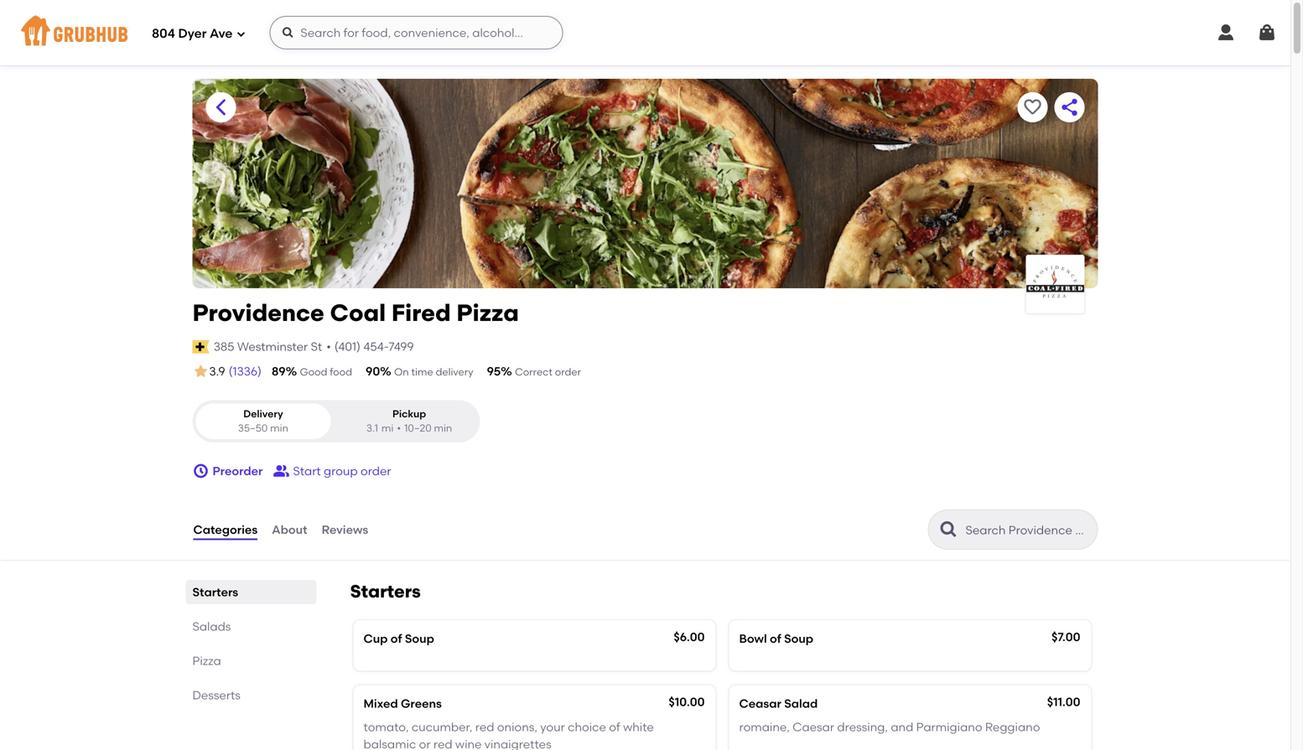 Task type: describe. For each thing, give the bounding box(es) containing it.
correct
[[515, 366, 553, 378]]

wine
[[455, 738, 482, 751]]

$11.00
[[1047, 695, 1081, 710]]

coal
[[330, 299, 386, 327]]

cucumber,
[[412, 721, 473, 735]]

pizza inside tab
[[193, 654, 221, 669]]

95
[[487, 364, 501, 379]]

2 horizontal spatial svg image
[[1257, 23, 1278, 43]]

89
[[272, 364, 286, 379]]

greens
[[401, 697, 442, 711]]

caesar
[[793, 721, 835, 735]]

385
[[214, 340, 234, 354]]

vinaigrettes
[[485, 738, 552, 751]]

time
[[411, 366, 433, 378]]

bowl of soup
[[739, 632, 814, 646]]

90
[[366, 364, 380, 379]]

start group order button
[[273, 456, 391, 487]]

preorder
[[213, 464, 263, 479]]

dressing,
[[838, 721, 888, 735]]

soup for bowl of soup
[[784, 632, 814, 646]]

10–20
[[404, 423, 432, 435]]

delivery 35–50 min
[[238, 408, 288, 435]]

ave
[[210, 26, 233, 41]]

dyer
[[178, 26, 207, 41]]

svg image inside preorder button
[[193, 463, 209, 480]]

option group containing delivery 35–50 min
[[193, 400, 480, 443]]

categories
[[193, 523, 258, 537]]

pickup 3.1 mi • 10–20 min
[[367, 408, 452, 435]]

(401) 454-7499 button
[[334, 339, 414, 356]]

bowl
[[739, 632, 767, 646]]

soup for cup of soup
[[405, 632, 434, 646]]

7499
[[389, 340, 414, 354]]

order inside button
[[361, 464, 391, 479]]

of for cup
[[391, 632, 402, 646]]

mi
[[382, 423, 394, 435]]

min inside delivery 35–50 min
[[270, 423, 288, 435]]

0 vertical spatial •
[[326, 340, 331, 354]]

1 vertical spatial red
[[434, 738, 453, 751]]

mixed greens
[[364, 697, 442, 711]]

1 horizontal spatial svg image
[[1216, 23, 1236, 43]]

min inside pickup 3.1 mi • 10–20 min
[[434, 423, 452, 435]]

0 horizontal spatial svg image
[[281, 26, 295, 39]]

search icon image
[[939, 520, 959, 540]]

st
[[311, 340, 322, 354]]

pizza tab
[[193, 653, 310, 670]]

reviews button
[[321, 500, 369, 560]]

delivery
[[243, 408, 283, 420]]

35–50
[[238, 423, 268, 435]]

ceasar
[[739, 697, 782, 711]]

desserts
[[193, 689, 241, 703]]

salad
[[785, 697, 818, 711]]

group
[[324, 464, 358, 479]]

454-
[[364, 340, 389, 354]]

start
[[293, 464, 321, 479]]

cup of soup
[[364, 632, 434, 646]]

about
[[272, 523, 307, 537]]

subscription pass image
[[193, 340, 209, 354]]

star icon image
[[193, 363, 209, 380]]

caret left icon image
[[211, 97, 231, 117]]

correct order
[[515, 366, 581, 378]]



Task type: locate. For each thing, give the bounding box(es) containing it.
starters tab
[[193, 584, 310, 602]]

• (401) 454-7499
[[326, 340, 414, 354]]

of right cup
[[391, 632, 402, 646]]

starters up cup
[[350, 581, 421, 603]]

red up wine
[[475, 721, 494, 735]]

of
[[391, 632, 402, 646], [770, 632, 782, 646], [609, 721, 621, 735]]

option group
[[193, 400, 480, 443]]

0 horizontal spatial order
[[361, 464, 391, 479]]

order right correct
[[555, 366, 581, 378]]

good
[[300, 366, 328, 378]]

of for bowl
[[770, 632, 782, 646]]

$6.00
[[674, 630, 705, 645]]

cup
[[364, 632, 388, 646]]

pickup
[[393, 408, 426, 420]]

svg image
[[1257, 23, 1278, 43], [236, 29, 246, 39], [193, 463, 209, 480]]

1 vertical spatial •
[[397, 423, 401, 435]]

0 horizontal spatial red
[[434, 738, 453, 751]]

or
[[419, 738, 431, 751]]

of left the white
[[609, 721, 621, 735]]

providence coal fired pizza logo image
[[1026, 255, 1085, 314]]

1 horizontal spatial •
[[397, 423, 401, 435]]

0 vertical spatial pizza
[[457, 299, 519, 327]]

soup
[[405, 632, 434, 646], [784, 632, 814, 646]]

• right 'mi'
[[397, 423, 401, 435]]

desserts tab
[[193, 687, 310, 705]]

0 vertical spatial order
[[555, 366, 581, 378]]

2 horizontal spatial of
[[770, 632, 782, 646]]

and
[[891, 721, 914, 735]]

romaine, caesar dressing, and parmigiano reggiano
[[739, 721, 1041, 735]]

0 horizontal spatial min
[[270, 423, 288, 435]]

• inside pickup 3.1 mi • 10–20 min
[[397, 423, 401, 435]]

tomato,
[[364, 721, 409, 735]]

about button
[[271, 500, 308, 560]]

reviews
[[322, 523, 368, 537]]

salads
[[193, 620, 231, 634]]

(1336)
[[229, 364, 262, 379]]

of right the bowl
[[770, 632, 782, 646]]

balsamic
[[364, 738, 416, 751]]

1 horizontal spatial red
[[475, 721, 494, 735]]

main navigation navigation
[[0, 0, 1291, 65]]

0 horizontal spatial starters
[[193, 586, 238, 600]]

share icon image
[[1060, 97, 1080, 117]]

1 horizontal spatial svg image
[[236, 29, 246, 39]]

your
[[540, 721, 565, 735]]

romaine,
[[739, 721, 790, 735]]

Search Providence Coal Fired Pizza search field
[[964, 523, 1093, 539]]

save this restaurant button
[[1018, 92, 1048, 122]]

ceasar salad
[[739, 697, 818, 711]]

$7.00
[[1052, 630, 1081, 645]]

pizza
[[457, 299, 519, 327], [193, 654, 221, 669]]

385 westminster st button
[[213, 338, 323, 357]]

parmigiano
[[917, 721, 983, 735]]

1 horizontal spatial of
[[609, 721, 621, 735]]

3.1
[[367, 423, 378, 435]]

0 vertical spatial red
[[475, 721, 494, 735]]

white
[[623, 721, 654, 735]]

$10.00
[[669, 695, 705, 710]]

0 horizontal spatial soup
[[405, 632, 434, 646]]

red down cucumber,
[[434, 738, 453, 751]]

1 min from the left
[[270, 423, 288, 435]]

1 horizontal spatial soup
[[784, 632, 814, 646]]

choice
[[568, 721, 606, 735]]

starters inside tab
[[193, 586, 238, 600]]

1 horizontal spatial starters
[[350, 581, 421, 603]]

1 horizontal spatial pizza
[[457, 299, 519, 327]]

Search for food, convenience, alcohol... search field
[[270, 16, 563, 49]]

min down delivery
[[270, 423, 288, 435]]

1 soup from the left
[[405, 632, 434, 646]]

mixed
[[364, 697, 398, 711]]

0 horizontal spatial •
[[326, 340, 331, 354]]

0 horizontal spatial svg image
[[193, 463, 209, 480]]

preorder button
[[193, 456, 263, 487]]

soup right the bowl
[[784, 632, 814, 646]]

2 soup from the left
[[784, 632, 814, 646]]

starters up the salads
[[193, 586, 238, 600]]

1 vertical spatial pizza
[[193, 654, 221, 669]]

salads tab
[[193, 618, 310, 636]]

categories button
[[193, 500, 259, 560]]

start group order
[[293, 464, 391, 479]]

good food
[[300, 366, 352, 378]]

on time delivery
[[394, 366, 474, 378]]

0 horizontal spatial pizza
[[193, 654, 221, 669]]

1 vertical spatial order
[[361, 464, 391, 479]]

pizza down the salads
[[193, 654, 221, 669]]

0 horizontal spatial of
[[391, 632, 402, 646]]

on
[[394, 366, 409, 378]]

3.9
[[209, 365, 225, 379]]

1 horizontal spatial order
[[555, 366, 581, 378]]

pizza up 95
[[457, 299, 519, 327]]

reggiano
[[986, 721, 1041, 735]]

soup right cup
[[405, 632, 434, 646]]

804
[[152, 26, 175, 41]]

of inside tomato, cucumber, red onions, your choice of white balsamic or red wine vinaigrettes
[[609, 721, 621, 735]]

delivery
[[436, 366, 474, 378]]

providence
[[193, 299, 324, 327]]

•
[[326, 340, 331, 354], [397, 423, 401, 435]]

westminster
[[237, 340, 308, 354]]

providence coal fired pizza
[[193, 299, 519, 327]]

food
[[330, 366, 352, 378]]

fired
[[392, 299, 451, 327]]

min
[[270, 423, 288, 435], [434, 423, 452, 435]]

804 dyer ave
[[152, 26, 233, 41]]

svg image
[[1216, 23, 1236, 43], [281, 26, 295, 39]]

1 horizontal spatial min
[[434, 423, 452, 435]]

people icon image
[[273, 463, 290, 480]]

starters
[[350, 581, 421, 603], [193, 586, 238, 600]]

red
[[475, 721, 494, 735], [434, 738, 453, 751]]

(401)
[[334, 340, 361, 354]]

onions,
[[497, 721, 538, 735]]

2 min from the left
[[434, 423, 452, 435]]

385 westminster st
[[214, 340, 322, 354]]

save this restaurant image
[[1023, 97, 1043, 117]]

min right 10–20
[[434, 423, 452, 435]]

order right group
[[361, 464, 391, 479]]

• right the st
[[326, 340, 331, 354]]

order
[[555, 366, 581, 378], [361, 464, 391, 479]]

tomato, cucumber, red onions, your choice of white balsamic or red wine vinaigrettes
[[364, 721, 654, 751]]



Task type: vqa. For each thing, say whether or not it's contained in the screenshot.
the top Muffin,
no



